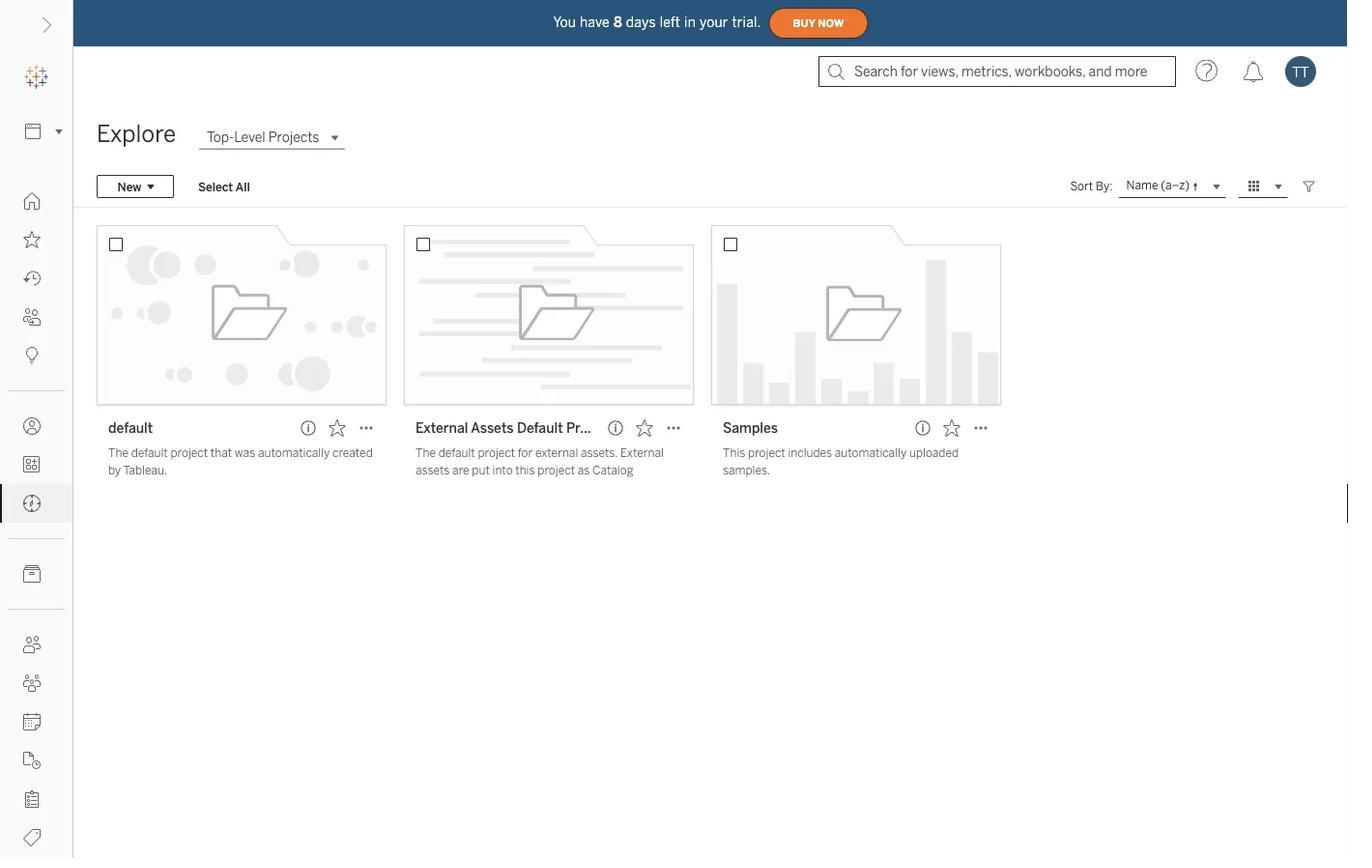 Task type: locate. For each thing, give the bounding box(es) containing it.
the up the by
[[108, 446, 128, 460]]

1 horizontal spatial external
[[620, 446, 664, 460]]

automatically
[[258, 446, 330, 460], [835, 446, 907, 460]]

external up catalog
[[620, 446, 664, 460]]

that
[[210, 446, 232, 460]]

main navigation. press the up and down arrow keys to access links. element
[[0, 182, 72, 858]]

project
[[566, 420, 612, 436]]

1 horizontal spatial automatically
[[835, 446, 907, 460]]

this project includes automatically uploaded samples.
[[723, 446, 959, 477]]

default image
[[97, 225, 387, 405]]

the
[[108, 446, 128, 460], [416, 446, 436, 460]]

you
[[553, 14, 576, 30]]

sort
[[1070, 179, 1093, 193]]

default inside the default project for external assets. external assets are put into this project as catalog discovers them.
[[438, 446, 475, 460]]

top-level projects button
[[199, 126, 344, 149]]

the inside the default project for external assets. external assets are put into this project as catalog discovers them.
[[416, 446, 436, 460]]

external up the assets
[[416, 420, 468, 436]]

automatically right the includes
[[835, 446, 907, 460]]

the up the assets
[[416, 446, 436, 460]]

0 horizontal spatial automatically
[[258, 446, 330, 460]]

discovers
[[416, 481, 466, 495]]

for
[[518, 446, 533, 460]]

this
[[723, 446, 745, 460]]

default inside the default project that was automatically created by tableau.
[[131, 446, 168, 460]]

grid view image
[[1246, 178, 1263, 195]]

project
[[170, 446, 208, 460], [478, 446, 515, 460], [748, 446, 785, 460], [538, 463, 575, 477]]

days
[[626, 14, 656, 30]]

your
[[700, 14, 728, 30]]

project left that
[[170, 446, 208, 460]]

1 automatically from the left
[[258, 446, 330, 460]]

external assets default project image
[[404, 225, 694, 405]]

by:
[[1096, 179, 1113, 193]]

0 horizontal spatial the
[[108, 446, 128, 460]]

into
[[492, 463, 513, 477]]

tableau.
[[123, 463, 167, 477]]

project up samples. at the bottom right of the page
[[748, 446, 785, 460]]

1 the from the left
[[108, 446, 128, 460]]

have
[[580, 14, 610, 30]]

0 vertical spatial external
[[416, 420, 468, 436]]

default
[[108, 420, 153, 436], [131, 446, 168, 460], [438, 446, 475, 460]]

buy
[[793, 17, 815, 29]]

automatically right was
[[258, 446, 330, 460]]

assets
[[471, 420, 514, 436]]

all
[[236, 180, 250, 194]]

2 the from the left
[[416, 446, 436, 460]]

the inside the default project that was automatically created by tableau.
[[108, 446, 128, 460]]

includes
[[788, 446, 832, 460]]

2 automatically from the left
[[835, 446, 907, 460]]

new button
[[97, 175, 174, 198]]

top-level projects
[[207, 129, 319, 145]]

project inside this project includes automatically uploaded samples.
[[748, 446, 785, 460]]

buy now
[[793, 17, 844, 29]]

external
[[416, 420, 468, 436], [620, 446, 664, 460]]

this
[[515, 463, 535, 477]]

1 horizontal spatial the
[[416, 446, 436, 460]]

0 horizontal spatial external
[[416, 420, 468, 436]]

top-
[[207, 129, 234, 145]]

1 vertical spatial external
[[620, 446, 664, 460]]

uploaded
[[909, 446, 959, 460]]

automatically inside this project includes automatically uploaded samples.
[[835, 446, 907, 460]]

projects
[[269, 129, 319, 145]]

name
[[1126, 178, 1158, 192]]



Task type: describe. For each thing, give the bounding box(es) containing it.
trial.
[[732, 14, 761, 30]]

them.
[[468, 481, 499, 495]]

sort by:
[[1070, 179, 1113, 193]]

the for external assets default project
[[416, 446, 436, 460]]

samples.
[[723, 463, 770, 477]]

navigation panel element
[[0, 58, 72, 858]]

are
[[452, 463, 469, 477]]

assets.
[[581, 446, 618, 460]]

8
[[614, 14, 622, 30]]

default for external assets default project
[[438, 446, 475, 460]]

external assets default project
[[416, 420, 612, 436]]

samples
[[723, 420, 778, 436]]

catalog
[[592, 463, 633, 477]]

by
[[108, 463, 121, 477]]

buy now button
[[769, 8, 868, 39]]

was
[[235, 446, 255, 460]]

project up into
[[478, 446, 515, 460]]

Search for views, metrics, workbooks, and more text field
[[819, 56, 1176, 87]]

project inside the default project that was automatically created by tableau.
[[170, 446, 208, 460]]

external inside the default project for external assets. external assets are put into this project as catalog discovers them.
[[620, 446, 664, 460]]

you have 8 days left in your trial.
[[553, 14, 761, 30]]

as
[[578, 463, 590, 477]]

select all
[[198, 180, 250, 194]]

level
[[234, 129, 265, 145]]

the for default
[[108, 446, 128, 460]]

the default project for external assets. external assets are put into this project as catalog discovers them.
[[416, 446, 664, 495]]

automatically inside the default project that was automatically created by tableau.
[[258, 446, 330, 460]]

(a–z)
[[1161, 178, 1190, 192]]

created
[[333, 446, 373, 460]]

new
[[117, 180, 142, 194]]

the default project that was automatically created by tableau.
[[108, 446, 373, 477]]

left
[[660, 14, 680, 30]]

project down external
[[538, 463, 575, 477]]

assets
[[416, 463, 450, 477]]

samples image
[[711, 225, 1001, 405]]

explore
[[97, 120, 176, 148]]

default
[[517, 420, 563, 436]]

name (a–z) button
[[1119, 175, 1226, 198]]

external
[[535, 446, 578, 460]]

name (a–z)
[[1126, 178, 1190, 192]]

default for default
[[131, 446, 168, 460]]

in
[[684, 14, 696, 30]]

select
[[198, 180, 233, 194]]

put
[[472, 463, 490, 477]]

select all button
[[186, 175, 263, 198]]

now
[[818, 17, 844, 29]]



Task type: vqa. For each thing, say whether or not it's contained in the screenshot.
projects
yes



